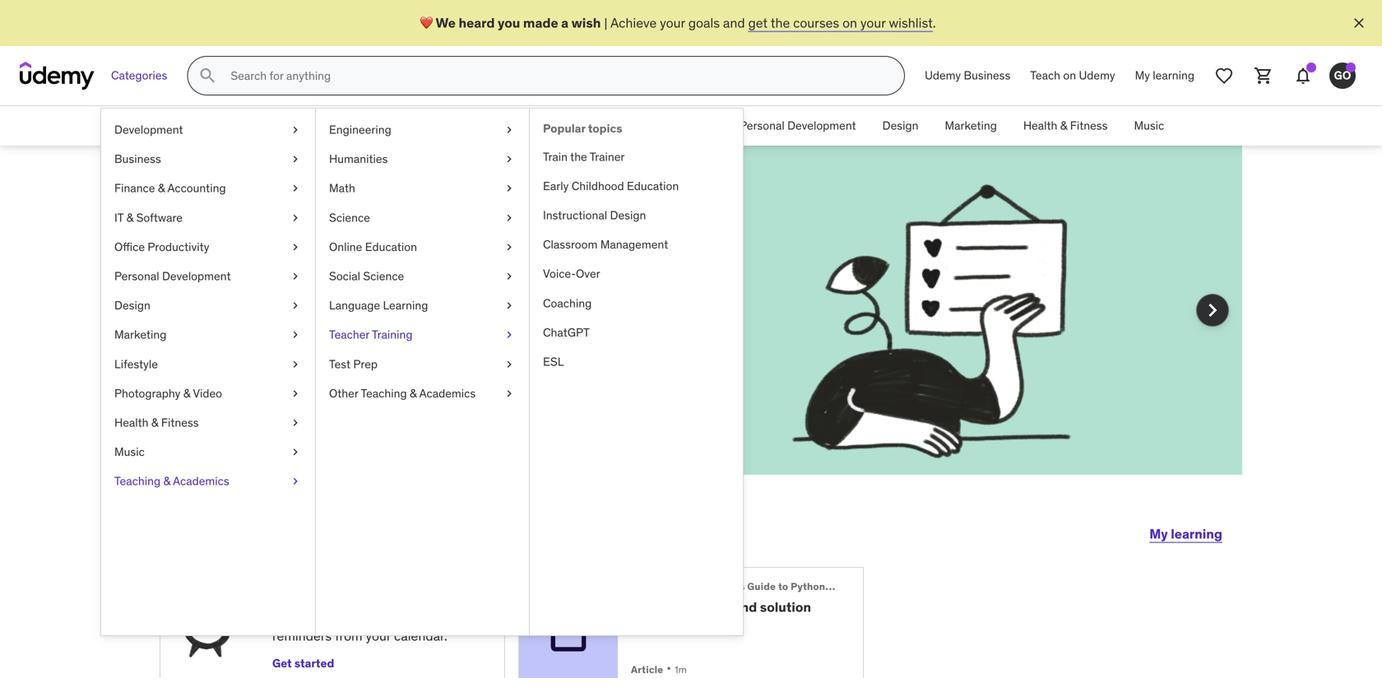 Task type: locate. For each thing, give the bounding box(es) containing it.
0 vertical spatial personal development
[[740, 118, 857, 133]]

1 horizontal spatial on
[[843, 14, 858, 31]]

2 udemy from the left
[[1080, 68, 1116, 83]]

personal
[[740, 118, 785, 133], [114, 269, 159, 284]]

health & fitness link down "video" at the bottom of the page
[[101, 408, 315, 438]]

get for started
[[272, 656, 292, 671]]

train the trainer
[[543, 149, 625, 164]]

1 vertical spatial finance & accounting link
[[101, 174, 315, 203]]

xsmall image inside finance & accounting link
[[289, 180, 302, 197]]

development
[[788, 118, 857, 133], [114, 122, 183, 137], [162, 269, 231, 284]]

xsmall image inside lifestyle 'link'
[[289, 356, 302, 372]]

1 unread notification image
[[1307, 63, 1317, 72]]

1 vertical spatial office
[[114, 239, 145, 254]]

heard
[[459, 14, 495, 31]]

0 vertical spatial design
[[883, 118, 919, 133]]

accounting up humanities link
[[439, 118, 498, 133]]

education down train the trainer link
[[627, 179, 679, 193]]

voice-
[[543, 266, 576, 281]]

0 vertical spatial software
[[546, 118, 592, 133]]

office productivity link
[[606, 106, 727, 146], [101, 232, 315, 262]]

1 vertical spatial education
[[365, 239, 417, 254]]

0 vertical spatial personal
[[740, 118, 785, 133]]

language learning link
[[316, 291, 529, 320]]

finance & accounting down development link
[[114, 181, 226, 196]]

health down teach
[[1024, 118, 1058, 133]]

you inside did you make a wish?
[[285, 217, 345, 260]]

it & software link for health & fitness
[[511, 106, 606, 146]]

1 horizontal spatial accounting
[[439, 118, 498, 133]]

1 horizontal spatial health & fitness link
[[1011, 106, 1121, 146]]

to inside the schedule time to learn a little each day adds up. get reminders from your calendar.
[[366, 584, 379, 601]]

personal development link
[[727, 106, 870, 146], [101, 262, 315, 291]]

education inside the early childhood education link
[[627, 179, 679, 193]]

my learning
[[1136, 68, 1195, 83], [1150, 525, 1223, 542]]

office
[[619, 118, 649, 133], [114, 239, 145, 254]]

udemy down .
[[925, 68, 962, 83]]

1 vertical spatial office productivity
[[114, 239, 209, 254]]

science up language learning
[[363, 269, 404, 284]]

a left wish
[[561, 14, 569, 31]]

a up 'social science' link
[[449, 217, 468, 260]]

marketing
[[945, 118, 997, 133], [114, 327, 167, 342]]

learning,
[[296, 514, 416, 548]]

get the courses on your wishlist link
[[219, 307, 518, 343]]

xsmall image for photography & video
[[289, 385, 302, 402]]

business
[[964, 68, 1011, 83], [313, 118, 360, 133], [114, 152, 161, 166]]

finance & accounting link for health & fitness
[[373, 106, 511, 146]]

other teaching & academics
[[329, 386, 476, 401]]

0 vertical spatial teaching
[[361, 386, 407, 401]]

udemy
[[925, 68, 962, 83], [1080, 68, 1116, 83]]

productivity left did
[[148, 239, 209, 254]]

a inside did you make a wish?
[[449, 217, 468, 260]]

marketing link for lifestyle
[[101, 320, 315, 350]]

education inside online education link
[[365, 239, 417, 254]]

health & fitness link
[[1011, 106, 1121, 146], [101, 408, 315, 438]]

1 vertical spatial make
[[266, 307, 298, 324]]

get left started
[[272, 656, 292, 671]]

xsmall image inside online education link
[[503, 239, 516, 255]]

coaching
[[543, 296, 592, 311]]

1 vertical spatial design
[[610, 208, 646, 223]]

1 horizontal spatial it
[[524, 118, 533, 133]]

make left it
[[266, 307, 298, 324]]

come
[[312, 307, 345, 324]]

0 vertical spatial productivity
[[652, 118, 714, 133]]

up.
[[400, 609, 418, 626]]

software for lifestyle
[[136, 210, 183, 225]]

on inside get the courses on your wishlist
[[475, 307, 489, 324]]

1 vertical spatial health
[[114, 415, 149, 430]]

the right get
[[771, 14, 790, 31]]

photography
[[114, 386, 181, 401]]

udemy business
[[925, 68, 1011, 83]]

article
[[631, 664, 664, 676]]

xsmall image for humanities
[[503, 151, 516, 167]]

office productivity link up time
[[101, 232, 315, 262]]

finance
[[386, 118, 427, 133], [114, 181, 155, 196]]

1 horizontal spatial marketing
[[945, 118, 997, 133]]

train
[[543, 149, 568, 164]]

1 vertical spatial accounting
[[167, 181, 226, 196]]

personal for lifestyle
[[114, 269, 159, 284]]

a
[[561, 14, 569, 31], [449, 217, 468, 260]]

time to make it come true.
[[219, 307, 378, 324]]

xsmall image inside 'social science' link
[[503, 268, 516, 284]]

engineering
[[329, 122, 392, 137]]

it
[[524, 118, 533, 133], [114, 210, 124, 225]]

education up social science
[[365, 239, 417, 254]]

it & software
[[524, 118, 592, 133], [114, 210, 183, 225]]

xsmall image inside the it & software link
[[289, 210, 302, 226]]

xsmall image for language learning
[[503, 298, 516, 314]]

chatgpt
[[543, 325, 590, 340]]

health & fitness
[[1024, 118, 1108, 133], [114, 415, 199, 430]]

0 vertical spatial get
[[378, 307, 400, 324]]

wishlist inside get the courses on your wishlist
[[219, 326, 263, 343]]

0 vertical spatial finance
[[386, 118, 427, 133]]

0 vertical spatial office
[[619, 118, 649, 133]]

you up social
[[285, 217, 345, 260]]

xsmall image inside development link
[[289, 122, 302, 138]]

finance & accounting for lifestyle
[[114, 181, 226, 196]]

personal for health & fitness
[[740, 118, 785, 133]]

make up 'social science' link
[[352, 217, 443, 260]]

get up training
[[378, 307, 400, 324]]

finance & accounting
[[386, 118, 498, 133], [114, 181, 226, 196]]

xsmall image
[[289, 122, 302, 138], [289, 151, 302, 167], [289, 180, 302, 197], [503, 239, 516, 255], [289, 268, 302, 284], [503, 327, 516, 343], [503, 356, 516, 372], [503, 385, 516, 402], [289, 444, 302, 460], [289, 473, 302, 490]]

0 horizontal spatial health & fitness link
[[101, 408, 315, 438]]

teaching up let's
[[114, 474, 161, 489]]

the up toward
[[403, 307, 422, 324]]

python
[[791, 580, 826, 593]]

math
[[329, 181, 355, 196]]

xsmall image for math
[[503, 180, 516, 197]]

calendar.
[[394, 628, 447, 645]]

get
[[378, 307, 400, 324], [422, 609, 443, 626], [272, 656, 292, 671]]

0 vertical spatial music link
[[1121, 106, 1178, 146]]

1 horizontal spatial office productivity link
[[606, 106, 727, 146]]

and inside the ultimate beginners guide to python programming 11. homework and solution
[[734, 599, 757, 616]]

2 horizontal spatial get
[[422, 609, 443, 626]]

2 vertical spatial and
[[734, 599, 757, 616]]

personal development for lifestyle
[[114, 269, 231, 284]]

first
[[342, 326, 365, 343]]

accounting for lifestyle
[[167, 181, 226, 196]]

lifestyle
[[114, 357, 158, 371]]

1 horizontal spatial finance & accounting
[[386, 118, 498, 133]]

business link
[[300, 106, 373, 146], [101, 145, 315, 174]]

and left get
[[723, 14, 745, 31]]

to inside the ultimate beginners guide to python programming 11. homework and solution
[[779, 580, 789, 593]]

1 vertical spatial my learning
[[1150, 525, 1223, 542]]

0 vertical spatial business
[[964, 68, 1011, 83]]

academics up let's
[[173, 474, 229, 489]]

1 vertical spatial music
[[114, 445, 145, 459]]

did you make a wish?
[[219, 217, 468, 301]]

photography & video
[[114, 386, 222, 401]]

1 horizontal spatial education
[[627, 179, 679, 193]]

teaching
[[361, 386, 407, 401], [114, 474, 161, 489]]

0 horizontal spatial finance & accounting link
[[101, 174, 315, 203]]

development link
[[101, 115, 315, 145]]

xsmall image for business
[[289, 151, 302, 167]]

1 horizontal spatial it & software
[[524, 118, 592, 133]]

business left teach
[[964, 68, 1011, 83]]

health for bottom health & fitness link
[[114, 415, 149, 430]]

0 horizontal spatial on
[[475, 307, 489, 324]]

xsmall image inside humanities link
[[503, 151, 516, 167]]

xsmall image for finance & accounting
[[289, 180, 302, 197]]

the right train
[[571, 149, 587, 164]]

xsmall image inside other teaching & academics link
[[503, 385, 516, 402]]

1 vertical spatial a
[[449, 217, 468, 260]]

1 horizontal spatial business
[[313, 118, 360, 133]]

chatgpt link
[[530, 318, 743, 347]]

1 vertical spatial marketing link
[[101, 320, 315, 350]]

1 vertical spatial finance & accounting
[[114, 181, 226, 196]]

udemy image
[[20, 62, 95, 90]]

wishlist up udemy business
[[889, 14, 933, 31]]

marketing link up "video" at the bottom of the page
[[101, 320, 315, 350]]

teaching down prep at the left bottom of page
[[361, 386, 407, 401]]

xsmall image for other teaching & academics
[[503, 385, 516, 402]]

1 vertical spatial academics
[[173, 474, 229, 489]]

xsmall image for test prep
[[503, 356, 516, 372]]

it
[[301, 307, 309, 324]]

finance for lifestyle
[[114, 181, 155, 196]]

get up calendar.
[[422, 609, 443, 626]]

2 vertical spatial get
[[272, 656, 292, 671]]

1 vertical spatial learning
[[1171, 525, 1223, 542]]

1 horizontal spatial office
[[619, 118, 649, 133]]

finance & accounting link up math link
[[373, 106, 511, 146]]

0 vertical spatial music
[[1135, 118, 1165, 133]]

music link
[[1121, 106, 1178, 146], [101, 438, 315, 467]]

0 horizontal spatial courses
[[425, 307, 471, 324]]

the inside teacher training element
[[571, 149, 587, 164]]

finance & accounting link
[[373, 106, 511, 146], [101, 174, 315, 203]]

office productivity for lifestyle
[[114, 239, 209, 254]]

xsmall image for it & software
[[289, 210, 302, 226]]

make inside did you make a wish?
[[352, 217, 443, 260]]

xsmall image inside photography & video link
[[289, 385, 302, 402]]

accounting down development link
[[167, 181, 226, 196]]

article • 1m
[[631, 660, 687, 677]]

next image
[[1200, 297, 1226, 323]]

marketing link
[[932, 106, 1011, 146], [101, 320, 315, 350]]

xsmall image inside test prep link
[[503, 356, 516, 372]]

science up online
[[329, 210, 370, 225]]

office for health & fitness
[[619, 118, 649, 133]]

xsmall image for music
[[289, 444, 302, 460]]

xsmall image for science
[[503, 210, 516, 226]]

health & fitness down photography
[[114, 415, 199, 430]]

1 horizontal spatial a
[[561, 14, 569, 31]]

and down guide
[[734, 599, 757, 616]]

it for lifestyle
[[114, 210, 124, 225]]

marketing up lifestyle at the bottom of the page
[[114, 327, 167, 342]]

0 horizontal spatial finance & accounting
[[114, 181, 226, 196]]

0 vertical spatial my
[[1136, 68, 1151, 83]]

test prep
[[329, 357, 378, 371]]

business up 'humanities'
[[313, 118, 360, 133]]

0 horizontal spatial design link
[[101, 291, 315, 320]]

0 horizontal spatial wishlist
[[219, 326, 263, 343]]

1 horizontal spatial fitness
[[1071, 118, 1108, 133]]

prep
[[353, 357, 378, 371]]

you left made
[[498, 14, 520, 31]]

early
[[543, 179, 569, 193]]

1 vertical spatial on
[[1064, 68, 1077, 83]]

0 horizontal spatial make
[[266, 307, 298, 324]]

0 vertical spatial academics
[[419, 386, 476, 401]]

xsmall image inside language learning link
[[503, 298, 516, 314]]

0 horizontal spatial it & software link
[[101, 203, 315, 232]]

your up the goals.
[[493, 307, 518, 324]]

over
[[576, 266, 601, 281]]

0 horizontal spatial accounting
[[167, 181, 226, 196]]

1 horizontal spatial personal development
[[740, 118, 857, 133]]

language learning
[[329, 298, 428, 313]]

design link
[[870, 106, 932, 146], [101, 291, 315, 320]]

xsmall image for online education
[[503, 239, 516, 255]]

popular topics
[[543, 121, 623, 136]]

get inside get started button
[[272, 656, 292, 671]]

other
[[329, 386, 359, 401]]

1 udemy from the left
[[925, 68, 962, 83]]

you
[[498, 14, 520, 31], [285, 217, 345, 260]]

marketing link for health & fitness
[[932, 106, 1011, 146]]

xsmall image for office productivity
[[289, 239, 302, 255]]

0 vertical spatial it
[[524, 118, 533, 133]]

0 horizontal spatial music link
[[101, 438, 315, 467]]

and left take
[[266, 326, 288, 343]]

goals
[[689, 14, 720, 31]]

2 vertical spatial business
[[114, 152, 161, 166]]

2 horizontal spatial business
[[964, 68, 1011, 83]]

you have alerts image
[[1347, 63, 1356, 72]]

xsmall image inside engineering link
[[503, 122, 516, 138]]

1 vertical spatial productivity
[[148, 239, 209, 254]]

guide
[[748, 580, 776, 593]]

the inside get the courses on your wishlist
[[403, 307, 422, 324]]

0 horizontal spatial fitness
[[161, 415, 199, 430]]

office for lifestyle
[[114, 239, 145, 254]]

music for right music link
[[1135, 118, 1165, 133]]

0 horizontal spatial productivity
[[148, 239, 209, 254]]

xsmall image inside business 'link'
[[289, 151, 302, 167]]

1 horizontal spatial health & fitness
[[1024, 118, 1108, 133]]

voice-over link
[[530, 259, 743, 289]]

xsmall image inside teaching & academics link
[[289, 473, 302, 490]]

1 vertical spatial and
[[266, 326, 288, 343]]

health & fitness down teach on udemy link
[[1024, 118, 1108, 133]]

make
[[352, 217, 443, 260], [266, 307, 298, 324]]

music for the bottommost music link
[[114, 445, 145, 459]]

0 horizontal spatial marketing
[[114, 327, 167, 342]]

•
[[667, 660, 672, 677]]

and take the first step toward your goals.
[[263, 326, 504, 343]]

get the courses on your wishlist link
[[749, 14, 933, 31]]

1 horizontal spatial to
[[366, 584, 379, 601]]

music
[[1135, 118, 1165, 133], [114, 445, 145, 459]]

0 vertical spatial courses
[[794, 14, 840, 31]]

software
[[546, 118, 592, 133], [136, 210, 183, 225]]

finance & accounting up humanities link
[[386, 118, 498, 133]]

udemy right teach
[[1080, 68, 1116, 83]]

xsmall image for design
[[289, 298, 302, 314]]

xsmall image inside design link
[[289, 298, 302, 314]]

xsmall image for marketing
[[289, 327, 302, 343]]

day
[[345, 609, 365, 626]]

finance & accounting link down development link
[[101, 174, 315, 203]]

0 horizontal spatial udemy
[[925, 68, 962, 83]]

health & fitness link down teach on udemy link
[[1011, 106, 1121, 146]]

submit search image
[[198, 66, 218, 86]]

courses up toward
[[425, 307, 471, 324]]

xsmall image for lifestyle
[[289, 356, 302, 372]]

schedule time to learn a little each day adds up. get reminders from your calendar.
[[272, 584, 447, 645]]

1 horizontal spatial productivity
[[652, 118, 714, 133]]

marketing link down udemy business link on the top right of page
[[932, 106, 1011, 146]]

0 vertical spatial accounting
[[439, 118, 498, 133]]

marketing down udemy business link on the top right of page
[[945, 118, 997, 133]]

wishlist down time
[[219, 326, 263, 343]]

courses
[[794, 14, 840, 31], [425, 307, 471, 324]]

finance & accounting link for lifestyle
[[101, 174, 315, 203]]

1 vertical spatial teaching
[[114, 474, 161, 489]]

xsmall image inside math link
[[503, 180, 516, 197]]

courses right get
[[794, 14, 840, 31]]

xsmall image for health & fitness
[[289, 415, 302, 431]]

1 vertical spatial it & software link
[[101, 203, 315, 232]]

finance & accounting for health & fitness
[[386, 118, 498, 133]]

xsmall image inside personal development link
[[289, 268, 302, 284]]

Search for anything text field
[[227, 62, 885, 90]]

xsmall image for social science
[[503, 268, 516, 284]]

0 vertical spatial marketing
[[945, 118, 997, 133]]

personal development for health & fitness
[[740, 118, 857, 133]]

a
[[272, 609, 281, 626]]

to inside the carousel element
[[251, 307, 263, 324]]

1 vertical spatial it & software
[[114, 210, 183, 225]]

0 vertical spatial personal development link
[[727, 106, 870, 146]]

academics down test prep link on the left bottom of page
[[419, 386, 476, 401]]

0 horizontal spatial education
[[365, 239, 417, 254]]

xsmall image for personal development
[[289, 268, 302, 284]]

productivity up train the trainer link
[[652, 118, 714, 133]]

get for the
[[378, 307, 400, 324]]

fitness down photography & video
[[161, 415, 199, 430]]

classroom management
[[543, 237, 669, 252]]

xsmall image inside music link
[[289, 444, 302, 460]]

health down photography
[[114, 415, 149, 430]]

my learning link
[[1126, 56, 1205, 95], [1150, 514, 1223, 554]]

childhood
[[572, 179, 624, 193]]

office productivity for health & fitness
[[619, 118, 714, 133]]

udemy inside udemy business link
[[925, 68, 962, 83]]

1 vertical spatial my learning link
[[1150, 514, 1223, 554]]

design for music
[[883, 118, 919, 133]]

1 vertical spatial you
[[285, 217, 345, 260]]

early childhood education link
[[530, 172, 743, 201]]

close image
[[1352, 15, 1368, 31]]

business down development link
[[114, 152, 161, 166]]

the ultimate beginners guide to python programming 11. homework and solution
[[631, 580, 895, 616]]

instructional
[[543, 208, 608, 223]]

office productivity link up trainer at left top
[[606, 106, 727, 146]]

your down adds
[[366, 628, 391, 645]]

and
[[723, 14, 745, 31], [266, 326, 288, 343], [734, 599, 757, 616]]

xsmall image
[[503, 122, 516, 138], [503, 151, 516, 167], [503, 180, 516, 197], [289, 210, 302, 226], [503, 210, 516, 226], [289, 239, 302, 255], [503, 268, 516, 284], [289, 298, 302, 314], [503, 298, 516, 314], [289, 327, 302, 343], [289, 356, 302, 372], [289, 385, 302, 402], [289, 415, 302, 431]]

1 vertical spatial finance
[[114, 181, 155, 196]]

1 horizontal spatial design link
[[870, 106, 932, 146]]

1 vertical spatial my
[[1150, 525, 1169, 542]]

0 horizontal spatial personal
[[114, 269, 159, 284]]

1 horizontal spatial academics
[[419, 386, 476, 401]]

1 horizontal spatial health
[[1024, 118, 1058, 133]]

fitness down teach on udemy link
[[1071, 118, 1108, 133]]

1 horizontal spatial music
[[1135, 118, 1165, 133]]

your left the goals.
[[441, 326, 466, 343]]

xsmall image inside teacher training link
[[503, 327, 516, 343]]

1 vertical spatial wishlist
[[219, 326, 263, 343]]

0 vertical spatial education
[[627, 179, 679, 193]]

0 vertical spatial finance & accounting
[[386, 118, 498, 133]]

get inside get the courses on your wishlist
[[378, 307, 400, 324]]

1 horizontal spatial office productivity
[[619, 118, 714, 133]]

xsmall image inside science link
[[503, 210, 516, 226]]



Task type: describe. For each thing, give the bounding box(es) containing it.
software for health & fitness
[[546, 118, 592, 133]]

11. homework and solution link
[[631, 599, 837, 616]]

0 vertical spatial my learning link
[[1126, 56, 1205, 95]]

made
[[523, 14, 559, 31]]

xsmall image for development
[[289, 122, 302, 138]]

it for health & fitness
[[524, 118, 533, 133]]

other teaching & academics link
[[316, 379, 529, 408]]

1 horizontal spatial teaching
[[361, 386, 407, 401]]

it & software link for lifestyle
[[101, 203, 315, 232]]

programming
[[828, 580, 895, 593]]

social science link
[[316, 262, 529, 291]]

personal development link for lifestyle
[[101, 262, 315, 291]]

true.
[[348, 307, 375, 324]]

trainer
[[590, 149, 625, 164]]

get the courses on your wishlist
[[219, 307, 518, 343]]

early childhood education
[[543, 179, 679, 193]]

0 vertical spatial learning
[[1153, 68, 1195, 83]]

teach on udemy link
[[1021, 56, 1126, 95]]

business for health & fitness
[[313, 118, 360, 133]]

schedule
[[272, 584, 331, 601]]

design for photography & video
[[114, 298, 150, 313]]

development for lifestyle
[[162, 269, 231, 284]]

my for the bottommost my learning 'link'
[[1150, 525, 1169, 542]]

the down come
[[320, 326, 339, 343]]

the
[[631, 580, 649, 593]]

your inside get the courses on your wishlist
[[493, 307, 518, 324]]

esl
[[543, 354, 564, 369]]

xsmall image for engineering
[[503, 122, 516, 138]]

each
[[313, 609, 342, 626]]

it & software for lifestyle
[[114, 210, 183, 225]]

learn
[[382, 584, 414, 601]]

teacher training element
[[529, 109, 743, 635]]

.
[[933, 14, 936, 31]]

1m
[[675, 664, 687, 676]]

11.
[[631, 599, 647, 616]]

math link
[[316, 174, 529, 203]]

video
[[193, 386, 222, 401]]

0 horizontal spatial academics
[[173, 474, 229, 489]]

design link for lifestyle
[[101, 291, 315, 320]]

photography & video link
[[101, 379, 315, 408]]

1 vertical spatial music link
[[101, 438, 315, 467]]

instructional design link
[[530, 201, 743, 230]]

social science
[[329, 269, 404, 284]]

test prep link
[[316, 350, 529, 379]]

shopping cart with 0 items image
[[1254, 66, 1274, 86]]

❤️
[[420, 14, 433, 31]]

udemy inside teach on udemy link
[[1080, 68, 1116, 83]]

online education link
[[316, 232, 529, 262]]

on inside teach on udemy link
[[1064, 68, 1077, 83]]

business for lifestyle
[[114, 152, 161, 166]]

from
[[335, 628, 363, 645]]

it & software for health & fitness
[[524, 118, 592, 133]]

classroom
[[543, 237, 598, 252]]

your inside the schedule time to learn a little each day adds up. get reminders from your calendar.
[[366, 628, 391, 645]]

humanities
[[329, 152, 388, 166]]

finance for health & fitness
[[386, 118, 427, 133]]

0 vertical spatial you
[[498, 14, 520, 31]]

notifications image
[[1294, 66, 1314, 86]]

productivity for lifestyle
[[148, 239, 209, 254]]

development for health & fitness
[[788, 118, 857, 133]]

categories button
[[101, 56, 177, 95]]

carousel element
[[140, 146, 1243, 514]]

homework
[[650, 599, 731, 616]]

esl link
[[530, 347, 743, 377]]

xsmall image for teaching & academics
[[289, 473, 302, 490]]

get started button
[[272, 652, 334, 675]]

did
[[219, 217, 279, 260]]

0 vertical spatial a
[[561, 14, 569, 31]]

business link for lifestyle
[[101, 145, 315, 174]]

social
[[329, 269, 361, 284]]

topics
[[588, 121, 623, 136]]

time
[[334, 584, 363, 601]]

get inside the schedule time to learn a little each day adds up. get reminders from your calendar.
[[422, 609, 443, 626]]

wish
[[572, 14, 601, 31]]

1 horizontal spatial courses
[[794, 14, 840, 31]]

office productivity link for lifestyle
[[101, 232, 315, 262]]

1 vertical spatial science
[[363, 269, 404, 284]]

start
[[227, 514, 291, 548]]

my for the topmost my learning 'link'
[[1136, 68, 1151, 83]]

popular
[[543, 121, 586, 136]]

started
[[295, 656, 334, 671]]

test
[[329, 357, 351, 371]]

1 horizontal spatial wishlist
[[889, 14, 933, 31]]

1 vertical spatial fitness
[[161, 415, 199, 430]]

personal development link for health & fitness
[[727, 106, 870, 146]]

learning
[[383, 298, 428, 313]]

achieve
[[611, 14, 657, 31]]

health for health & fitness link to the top
[[1024, 118, 1058, 133]]

0 vertical spatial science
[[329, 210, 370, 225]]

toward
[[397, 326, 438, 343]]

teaching & academics link
[[101, 467, 315, 496]]

get
[[749, 14, 768, 31]]

make for to
[[266, 307, 298, 324]]

0 vertical spatial health & fitness link
[[1011, 106, 1121, 146]]

your left goals
[[660, 14, 686, 31]]

lifestyle link
[[101, 350, 315, 379]]

goals.
[[470, 326, 504, 343]]

humanities link
[[316, 145, 529, 174]]

let's
[[160, 514, 222, 548]]

beginners
[[696, 580, 745, 593]]

and inside the carousel element
[[266, 326, 288, 343]]

productivity for health & fitness
[[652, 118, 714, 133]]

marketing for lifestyle
[[114, 327, 167, 342]]

make for you
[[352, 217, 443, 260]]

teacher training link
[[316, 320, 529, 350]]

go link
[[1324, 56, 1363, 95]]

design link for health & fitness
[[870, 106, 932, 146]]

science link
[[316, 203, 529, 232]]

0 vertical spatial my learning
[[1136, 68, 1195, 83]]

go
[[1335, 68, 1352, 83]]

time
[[219, 307, 248, 324]]

your left .
[[861, 14, 886, 31]]

engineering link
[[316, 115, 529, 145]]

xsmall image for teacher training
[[503, 327, 516, 343]]

wishlist image
[[1215, 66, 1235, 86]]

0 vertical spatial health & fitness
[[1024, 118, 1108, 133]]

teach
[[1031, 68, 1061, 83]]

0 vertical spatial and
[[723, 14, 745, 31]]

0 horizontal spatial health & fitness
[[114, 415, 199, 430]]

❤️   we heard you made a wish | achieve your goals and get the courses on your wishlist .
[[420, 14, 936, 31]]

ultimate
[[652, 580, 693, 593]]

0 vertical spatial fitness
[[1071, 118, 1108, 133]]

voice-over
[[543, 266, 601, 281]]

instructional design
[[543, 208, 646, 223]]

1 vertical spatial health & fitness link
[[101, 408, 315, 438]]

categories
[[111, 68, 167, 83]]

1 horizontal spatial music link
[[1121, 106, 1178, 146]]

design inside teacher training element
[[610, 208, 646, 223]]

teacher
[[329, 327, 370, 342]]

teaching & academics
[[114, 474, 229, 489]]

courses inside get the courses on your wishlist
[[425, 307, 471, 324]]

reminders
[[272, 628, 332, 645]]

marketing for health & fitness
[[945, 118, 997, 133]]

take
[[291, 326, 317, 343]]

solution
[[760, 599, 812, 616]]

office productivity link for health & fitness
[[606, 106, 727, 146]]

accounting for health & fitness
[[439, 118, 498, 133]]

business link for health & fitness
[[300, 106, 373, 146]]



Task type: vqa. For each thing, say whether or not it's contained in the screenshot.
TEACHING & ACADEMICS
yes



